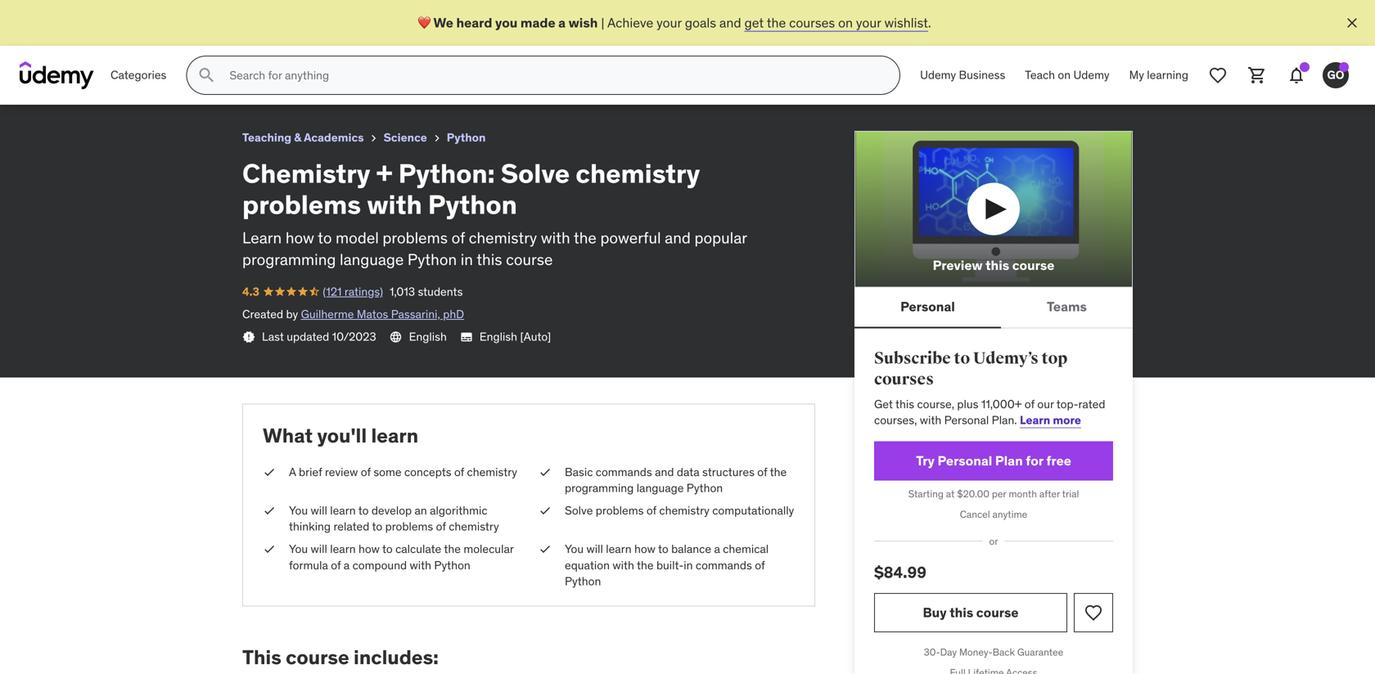 Task type: vqa. For each thing, say whether or not it's contained in the screenshot.
39
no



Task type: locate. For each thing, give the bounding box(es) containing it.
0 vertical spatial personal
[[901, 299, 955, 315]]

1 horizontal spatial programming
[[565, 481, 634, 496]]

(121 up the udemy "image"
[[49, 29, 68, 43]]

0 horizontal spatial students
[[144, 29, 189, 43]]

you have alerts image
[[1339, 62, 1349, 72]]

0 vertical spatial courses
[[789, 14, 835, 31]]

1 horizontal spatial courses
[[874, 370, 934, 390]]

and left get
[[720, 14, 741, 31]]

subscribe
[[874, 349, 951, 369]]

1 english from the left
[[409, 330, 447, 344]]

1,013 students up the categories
[[116, 29, 189, 43]]

python down data
[[687, 481, 723, 496]]

formula
[[289, 558, 328, 573]]

ratings) up the udemy "image"
[[71, 29, 110, 43]]

will up the equation
[[587, 542, 603, 557]]

to up built-
[[658, 542, 669, 557]]

english for english
[[409, 330, 447, 344]]

how up compound
[[359, 542, 380, 557]]

learn up 'some'
[[371, 424, 419, 448]]

python down the equation
[[565, 574, 601, 589]]

will inside you will learn how to balance a chemical equation with the built-in commands of python
[[587, 542, 603, 557]]

science
[[384, 130, 427, 145]]

courses right get
[[789, 14, 835, 31]]

the right calculate
[[444, 542, 461, 557]]

0 horizontal spatial how
[[286, 228, 314, 248]]

1 horizontal spatial learn
[[1020, 413, 1051, 428]]

and
[[720, 14, 741, 31], [665, 228, 691, 248], [655, 465, 674, 480]]

commands right "basic" on the left of the page
[[596, 465, 652, 480]]

1 vertical spatial courses
[[874, 370, 934, 390]]

0 horizontal spatial in
[[461, 250, 473, 270]]

1 unread notification image
[[1300, 62, 1310, 72]]

in inside you will learn how to balance a chemical equation with the built-in commands of python
[[684, 558, 693, 573]]

1 udemy from the left
[[920, 68, 956, 82]]

includes:
[[354, 646, 439, 670]]

0 horizontal spatial (121
[[49, 29, 68, 43]]

learn up "related"
[[330, 504, 356, 518]]

will
[[311, 504, 327, 518], [311, 542, 327, 557], [587, 542, 603, 557]]

an
[[415, 504, 427, 518]]

personal button
[[855, 288, 1001, 327]]

of down chemical
[[755, 558, 765, 573]]

basic commands and data structures of the programming language python
[[565, 465, 787, 496]]

popular
[[695, 228, 747, 248]]

1 horizontal spatial on
[[1058, 68, 1071, 82]]

1,013 students up passarini,
[[390, 284, 463, 299]]

built-
[[657, 558, 684, 573]]

notifications image
[[1287, 65, 1307, 85]]

1 vertical spatial students
[[418, 284, 463, 299]]

0 vertical spatial commands
[[596, 465, 652, 480]]

0 horizontal spatial (121 ratings)
[[49, 29, 110, 43]]

how inside you will learn how to balance a chemical equation with the built-in commands of python
[[634, 542, 656, 557]]

updated
[[287, 330, 329, 344]]

the right get
[[767, 14, 786, 31]]

rated
[[1079, 397, 1106, 412]]

1 horizontal spatial how
[[359, 542, 380, 557]]

tab list
[[855, 288, 1133, 329]]

0 horizontal spatial 4.3
[[13, 29, 30, 43]]

courses down the subscribe
[[874, 370, 934, 390]]

1 horizontal spatial 1,013
[[390, 284, 415, 299]]

and left popular
[[665, 228, 691, 248]]

english [auto]
[[480, 330, 551, 344]]

submit search image
[[197, 65, 216, 85]]

1 horizontal spatial in
[[684, 558, 693, 573]]

0 horizontal spatial courses
[[789, 14, 835, 31]]

english down passarini,
[[409, 330, 447, 344]]

get the courses on your wishlist link
[[745, 14, 928, 31]]

anytime
[[993, 508, 1028, 521]]

1 horizontal spatial (121 ratings)
[[323, 284, 383, 299]]

of left our
[[1025, 397, 1035, 412]]

a inside you will learn how to calculate the molecular formula of a compound with python
[[344, 558, 350, 573]]

buy this course button
[[874, 594, 1068, 633]]

personal down plus at the bottom of page
[[945, 413, 989, 428]]

a inside you will learn how to balance a chemical equation with the built-in commands of python
[[714, 542, 720, 557]]

(121
[[49, 29, 68, 43], [323, 284, 342, 299]]

how left model
[[286, 228, 314, 248]]

review
[[325, 465, 358, 480]]

2 vertical spatial a
[[344, 558, 350, 573]]

phd
[[443, 307, 464, 322]]

of right structures on the bottom right
[[758, 465, 768, 480]]

the up computationally on the right bottom of the page
[[770, 465, 787, 480]]

0 horizontal spatial programming
[[242, 250, 336, 270]]

python inside you will learn how to balance a chemical equation with the built-in commands of python
[[565, 574, 601, 589]]

the inside you will learn how to calculate the molecular formula of a compound with python
[[444, 542, 461, 557]]

learn up created
[[242, 228, 282, 248]]

learn inside you will learn to develop an algorithmic thinking related to problems of chemistry
[[330, 504, 356, 518]]

0 horizontal spatial udemy
[[920, 68, 956, 82]]

1 vertical spatial and
[[665, 228, 691, 248]]

learn
[[242, 228, 282, 248], [1020, 413, 1051, 428]]

you inside you will learn how to calculate the molecular formula of a compound with python
[[289, 542, 308, 557]]

1 vertical spatial in
[[684, 558, 693, 573]]

learn inside you will learn how to balance a chemical equation with the built-in commands of python
[[606, 542, 632, 557]]

2 horizontal spatial a
[[714, 542, 720, 557]]

per
[[992, 488, 1007, 501]]

with right the equation
[[613, 558, 634, 573]]

and inside "basic commands and data structures of the programming language python"
[[655, 465, 674, 480]]

personal inside "button"
[[901, 299, 955, 315]]

0 horizontal spatial your
[[657, 14, 682, 31]]

(121 up guilherme
[[323, 284, 342, 299]]

a left compound
[[344, 558, 350, 573]]

in
[[461, 250, 473, 270], [684, 558, 693, 573]]

1 horizontal spatial commands
[[696, 558, 752, 573]]

to inside subscribe to udemy's top courses
[[954, 349, 970, 369]]

udemy business link
[[910, 56, 1015, 95]]

language down model
[[340, 250, 404, 270]]

python up passarini,
[[408, 250, 457, 270]]

in down balance at bottom
[[684, 558, 693, 573]]

0 vertical spatial in
[[461, 250, 473, 270]]

learn
[[371, 424, 419, 448], [330, 504, 356, 518], [330, 542, 356, 557], [606, 542, 632, 557]]

2 horizontal spatial how
[[634, 542, 656, 557]]

of inside you will learn to develop an algorithmic thinking related to problems of chemistry
[[436, 520, 446, 534]]

personal down preview
[[901, 299, 955, 315]]

programming
[[242, 250, 336, 270], [565, 481, 634, 496]]

this inside preview this course button
[[986, 257, 1010, 274]]

with
[[367, 188, 422, 221], [541, 228, 570, 248], [920, 413, 942, 428], [410, 558, 431, 573], [613, 558, 634, 573]]

0 vertical spatial solve
[[501, 157, 570, 190]]

how inside you will learn how to calculate the molecular formula of a compound with python
[[359, 542, 380, 557]]

xsmall image
[[367, 132, 380, 145], [430, 132, 444, 145], [263, 503, 276, 519], [539, 542, 552, 558]]

1 horizontal spatial students
[[418, 284, 463, 299]]

this inside get this course, plus 11,000+ of our top-rated courses, with personal plan.
[[896, 397, 915, 412]]

you up formula
[[289, 542, 308, 557]]

learn for you will learn how to calculate the molecular formula of a compound with python
[[330, 542, 356, 557]]

course up [auto]
[[506, 250, 553, 270]]

more
[[1053, 413, 1081, 428]]

1 horizontal spatial a
[[558, 14, 566, 31]]

a right balance at bottom
[[714, 542, 720, 557]]

preview
[[933, 257, 983, 274]]

get
[[745, 14, 764, 31]]

python down calculate
[[434, 558, 471, 573]]

1,013 students
[[116, 29, 189, 43], [390, 284, 463, 299]]

and left data
[[655, 465, 674, 480]]

1 vertical spatial (121
[[323, 284, 342, 299]]

0 horizontal spatial on
[[838, 14, 853, 31]]

problems up model
[[242, 188, 361, 221]]

concepts
[[404, 465, 452, 480]]

will up the thinking
[[311, 504, 327, 518]]

you will learn how to calculate the molecular formula of a compound with python
[[289, 542, 514, 573]]

Search for anything text field
[[226, 61, 880, 89]]

python down python link
[[428, 188, 517, 221]]

teach on udemy link
[[1015, 56, 1120, 95]]

1 horizontal spatial ratings)
[[345, 284, 383, 299]]

language up solve problems of chemistry computationally
[[637, 481, 684, 496]]

you will learn to develop an algorithmic thinking related to problems of chemistry
[[289, 504, 499, 534]]

of down 'python:'
[[452, 228, 465, 248]]

structures
[[702, 465, 755, 480]]

to left model
[[318, 228, 332, 248]]

on right teach
[[1058, 68, 1071, 82]]

will for equation
[[587, 542, 603, 557]]

learn inside you will learn how to calculate the molecular formula of a compound with python
[[330, 542, 356, 557]]

$20.00
[[957, 488, 990, 501]]

passarini,
[[391, 307, 440, 322]]

in up the phd
[[461, 250, 473, 270]]

1 horizontal spatial language
[[637, 481, 684, 496]]

1 vertical spatial solve
[[565, 504, 593, 518]]

4.3 up created
[[242, 284, 260, 299]]

how left balance at bottom
[[634, 542, 656, 557]]

teaching & academics
[[242, 130, 364, 145]]

learn for you will learn to develop an algorithmic thinking related to problems of chemistry
[[330, 504, 356, 518]]

1 vertical spatial on
[[1058, 68, 1071, 82]]

1 vertical spatial language
[[637, 481, 684, 496]]

1 vertical spatial commands
[[696, 558, 752, 573]]

problems
[[242, 188, 361, 221], [383, 228, 448, 248], [596, 504, 644, 518], [385, 520, 433, 534]]

problems right model
[[383, 228, 448, 248]]

0 vertical spatial programming
[[242, 250, 336, 270]]

how inside chemistry + python: solve chemistry problems with python learn how to model problems of chemistry with the powerful and popular programming language python in this course
[[286, 228, 314, 248]]

of right formula
[[331, 558, 341, 573]]

try personal plan for free link
[[874, 442, 1113, 481]]

you will learn how to balance a chemical equation with the built-in commands of python
[[565, 542, 769, 589]]

you up the equation
[[565, 542, 584, 557]]

learn down our
[[1020, 413, 1051, 428]]

2 your from the left
[[856, 14, 881, 31]]

closed captions image
[[460, 331, 473, 344]]

your left goals
[[657, 14, 682, 31]]

get
[[874, 397, 893, 412]]

ratings)
[[71, 29, 110, 43], [345, 284, 383, 299]]

udemy
[[920, 68, 956, 82], [1074, 68, 1110, 82]]

computationally
[[712, 504, 794, 518]]

with down "course,"
[[920, 413, 942, 428]]

1 horizontal spatial your
[[856, 14, 881, 31]]

chemistry
[[242, 157, 371, 190]]

course
[[506, 250, 553, 270], [1012, 257, 1055, 274], [977, 605, 1019, 621], [286, 646, 349, 670]]

of inside "basic commands and data structures of the programming language python"
[[758, 465, 768, 480]]

this
[[242, 646, 281, 670]]

0 horizontal spatial english
[[409, 330, 447, 344]]

1 vertical spatial personal
[[945, 413, 989, 428]]

personal up $20.00
[[938, 453, 992, 470]]

will inside you will learn how to calculate the molecular formula of a compound with python
[[311, 542, 327, 557]]

udemy image
[[20, 61, 94, 89]]

of
[[452, 228, 465, 248], [1025, 397, 1035, 412], [361, 465, 371, 480], [454, 465, 464, 480], [758, 465, 768, 480], [647, 504, 657, 518], [436, 520, 446, 534], [331, 558, 341, 573], [755, 558, 765, 573]]

your left wishlist
[[856, 14, 881, 31]]

course language image
[[389, 331, 402, 344]]

you inside you will learn to develop an algorithmic thinking related to problems of chemistry
[[289, 504, 308, 518]]

a left wish
[[558, 14, 566, 31]]

my
[[1129, 68, 1144, 82]]

you for you will learn to develop an algorithmic thinking related to problems of chemistry
[[289, 504, 308, 518]]

0 horizontal spatial learn
[[242, 228, 282, 248]]

1 vertical spatial (121 ratings)
[[323, 284, 383, 299]]

you
[[289, 504, 308, 518], [289, 542, 308, 557], [565, 542, 584, 557]]

0 horizontal spatial language
[[340, 250, 404, 270]]

you inside you will learn how to balance a chemical equation with the built-in commands of python
[[565, 542, 584, 557]]

1,013 up passarini,
[[390, 284, 415, 299]]

this right preview
[[986, 257, 1010, 274]]

students up the phd
[[418, 284, 463, 299]]

of left 'some'
[[361, 465, 371, 480]]

2 udemy from the left
[[1074, 68, 1110, 82]]

0 vertical spatial students
[[144, 29, 189, 43]]

the left built-
[[637, 558, 654, 573]]

courses inside subscribe to udemy's top courses
[[874, 370, 934, 390]]

heard
[[456, 14, 492, 31]]

will inside you will learn to develop an algorithmic thinking related to problems of chemistry
[[311, 504, 327, 518]]

programming down "basic" on the left of the page
[[565, 481, 634, 496]]

0 horizontal spatial ratings)
[[71, 29, 110, 43]]

xsmall image right the molecular
[[539, 542, 552, 558]]

this for preview
[[986, 257, 1010, 274]]

1 vertical spatial 4.3
[[242, 284, 260, 299]]

(121 ratings) up created by guilherme matos passarini, phd on the left of the page
[[323, 284, 383, 299]]

(121 ratings) up the udemy "image"
[[49, 29, 110, 43]]

1 vertical spatial 1,013 students
[[390, 284, 463, 299]]

this up english [auto]
[[477, 250, 502, 270]]

this for get
[[896, 397, 915, 412]]

0 vertical spatial 1,013 students
[[116, 29, 189, 43]]

how for you will learn how to calculate the molecular formula of a compound with python
[[359, 542, 380, 557]]

with up model
[[367, 188, 422, 221]]

this
[[477, 250, 502, 270], [986, 257, 1010, 274], [896, 397, 915, 412], [950, 605, 974, 621]]

or
[[989, 535, 998, 548]]

preview this course
[[933, 257, 1055, 274]]

xsmall image for last
[[242, 331, 255, 344]]

of down "basic commands and data structures of the programming language python"
[[647, 504, 657, 518]]

your
[[657, 14, 682, 31], [856, 14, 881, 31]]

4.3 up the udemy "image"
[[13, 29, 30, 43]]

1,013
[[116, 29, 142, 43], [390, 284, 415, 299]]

0 horizontal spatial 1,013
[[116, 29, 142, 43]]

0 horizontal spatial 1,013 students
[[116, 29, 189, 43]]

+
[[376, 157, 393, 190]]

will for related
[[311, 504, 327, 518]]

commands
[[596, 465, 652, 480], [696, 558, 752, 573]]

0 vertical spatial learn
[[242, 228, 282, 248]]

molecular
[[464, 542, 514, 557]]

xsmall image for a
[[263, 464, 276, 481]]

on left wishlist
[[838, 14, 853, 31]]

my learning link
[[1120, 56, 1199, 95]]

of down algorithmic
[[436, 520, 446, 534]]

with down calculate
[[410, 558, 431, 573]]

0 horizontal spatial a
[[344, 558, 350, 573]]

to up compound
[[382, 542, 393, 557]]

1 horizontal spatial english
[[480, 330, 517, 344]]

day
[[940, 646, 957, 659]]

2 english from the left
[[480, 330, 517, 344]]

wishlist image
[[1084, 603, 1104, 623]]

and inside chemistry + python: solve chemistry problems with python learn how to model problems of chemistry with the powerful and popular programming language python in this course
[[665, 228, 691, 248]]

teams
[[1047, 299, 1087, 315]]

this inside buy this course button
[[950, 605, 974, 621]]

4.3
[[13, 29, 30, 43], [242, 284, 260, 299]]

english
[[409, 330, 447, 344], [480, 330, 517, 344]]

learn up the equation
[[606, 542, 632, 557]]

chemistry + python: solve chemistry problems with python learn how to model problems of chemistry with the powerful and popular programming language python in this course
[[242, 157, 747, 270]]

solve
[[501, 157, 570, 190], [565, 504, 593, 518]]

you up the thinking
[[289, 504, 308, 518]]

will up formula
[[311, 542, 327, 557]]

for
[[1026, 453, 1044, 470]]

ratings) up matos
[[345, 284, 383, 299]]

udemy left business on the top
[[920, 68, 956, 82]]

0 vertical spatial language
[[340, 250, 404, 270]]

udemy left my at the right top of the page
[[1074, 68, 1110, 82]]

learn for you will learn how to balance a chemical equation with the built-in commands of python
[[606, 542, 632, 557]]

2 vertical spatial and
[[655, 465, 674, 480]]

0 horizontal spatial commands
[[596, 465, 652, 480]]

on
[[838, 14, 853, 31], [1058, 68, 1071, 82]]

to inside you will learn how to balance a chemical equation with the built-in commands of python
[[658, 542, 669, 557]]

1 horizontal spatial udemy
[[1074, 68, 1110, 82]]

the inside chemistry + python: solve chemistry problems with python learn how to model problems of chemistry with the powerful and popular programming language python in this course
[[574, 228, 597, 248]]

programming up by
[[242, 250, 336, 270]]

shopping cart with 0 items image
[[1248, 65, 1267, 85]]

students up the categories
[[144, 29, 189, 43]]

0 vertical spatial (121 ratings)
[[49, 29, 110, 43]]

this right buy
[[950, 605, 974, 621]]

0 vertical spatial 1,013
[[116, 29, 142, 43]]

with inside you will learn how to balance a chemical equation with the built-in commands of python
[[613, 558, 634, 573]]

1 vertical spatial 1,013
[[390, 284, 415, 299]]

this up courses,
[[896, 397, 915, 412]]

commands down chemical
[[696, 558, 752, 573]]

go
[[1328, 68, 1345, 82]]

with inside you will learn how to calculate the molecular formula of a compound with python
[[410, 558, 431, 573]]

english right closed captions icon
[[480, 330, 517, 344]]

1 vertical spatial a
[[714, 542, 720, 557]]

problems down an in the left bottom of the page
[[385, 520, 433, 534]]

1 vertical spatial programming
[[565, 481, 634, 496]]

learn down "related"
[[330, 542, 356, 557]]

business
[[959, 68, 1006, 82]]

xsmall image
[[242, 331, 255, 344], [263, 464, 276, 481], [539, 464, 552, 481], [539, 503, 552, 519], [263, 542, 276, 558]]

the left powerful
[[574, 228, 597, 248]]



Task type: describe. For each thing, give the bounding box(es) containing it.
course inside chemistry + python: solve chemistry problems with python learn how to model problems of chemistry with the powerful and popular programming language python in this course
[[506, 250, 553, 270]]

model
[[336, 228, 379, 248]]

language inside chemistry + python: solve chemistry problems with python learn how to model problems of chemistry with the powerful and popular programming language python in this course
[[340, 250, 404, 270]]

compound
[[353, 558, 407, 573]]

1 horizontal spatial 4.3
[[242, 284, 260, 299]]

|
[[601, 14, 605, 31]]

my learning
[[1129, 68, 1189, 82]]

plan.
[[992, 413, 1017, 428]]

in inside chemistry + python: solve chemistry problems with python learn how to model problems of chemistry with the powerful and popular programming language python in this course
[[461, 250, 473, 270]]

buy this course
[[923, 605, 1019, 621]]

11,000+
[[981, 397, 1022, 412]]

english for english [auto]
[[480, 330, 517, 344]]

1 vertical spatial learn
[[1020, 413, 1051, 428]]

will for formula
[[311, 542, 327, 557]]

xsmall image for solve
[[539, 503, 552, 519]]

back
[[993, 646, 1015, 659]]

guilherme
[[301, 307, 354, 322]]

udemy's
[[973, 349, 1039, 369]]

2 vertical spatial personal
[[938, 453, 992, 470]]

algorithmic
[[430, 504, 488, 518]]

teaching
[[242, 130, 292, 145]]

❤️   we heard you made a wish | achieve your goals and get the courses on your wishlist .
[[418, 14, 931, 31]]

programming inside "basic commands and data structures of the programming language python"
[[565, 481, 634, 496]]

buy
[[923, 605, 947, 621]]

try
[[916, 453, 935, 470]]

top
[[1042, 349, 1068, 369]]

python up 'python:'
[[447, 130, 486, 145]]

1 vertical spatial ratings)
[[345, 284, 383, 299]]

0 vertical spatial and
[[720, 14, 741, 31]]

1 your from the left
[[657, 14, 682, 31]]

language inside "basic commands and data structures of the programming language python"
[[637, 481, 684, 496]]

equation
[[565, 558, 610, 573]]

learn more link
[[1020, 413, 1081, 428]]

python inside you will learn how to calculate the molecular formula of a compound with python
[[434, 558, 471, 573]]

personal inside get this course, plus 11,000+ of our top-rated courses, with personal plan.
[[945, 413, 989, 428]]

teaching & academics link
[[242, 128, 364, 148]]

xsmall image for basic
[[539, 464, 552, 481]]

thinking
[[289, 520, 331, 534]]

problems inside you will learn to develop an algorithmic thinking related to problems of chemistry
[[385, 520, 433, 534]]

made
[[521, 14, 556, 31]]

course up 30-day money-back guarantee
[[977, 605, 1019, 621]]

xsmall image for you
[[263, 542, 276, 558]]

❤️
[[418, 14, 431, 31]]

goals
[[685, 14, 716, 31]]

course,
[[917, 397, 955, 412]]

created
[[242, 307, 283, 322]]

money-
[[960, 646, 993, 659]]

0 vertical spatial (121
[[49, 29, 68, 43]]

wishlist
[[885, 14, 928, 31]]

to down develop
[[372, 520, 383, 534]]

you'll
[[317, 424, 367, 448]]

to up "related"
[[358, 504, 369, 518]]

chemical
[[723, 542, 769, 557]]

balance
[[671, 542, 712, 557]]

&
[[294, 130, 301, 145]]

cancel
[[960, 508, 990, 521]]

of inside you will learn how to calculate the molecular formula of a compound with python
[[331, 558, 341, 573]]

.
[[928, 14, 931, 31]]

learn for what you'll learn
[[371, 424, 419, 448]]

xsmall image left python link
[[430, 132, 444, 145]]

what
[[263, 424, 313, 448]]

1 horizontal spatial (121
[[323, 284, 342, 299]]

commands inside you will learn how to balance a chemical equation with the built-in commands of python
[[696, 558, 752, 573]]

the inside "basic commands and data structures of the programming language python"
[[770, 465, 787, 480]]

course right this at the left
[[286, 646, 349, 670]]

0 vertical spatial a
[[558, 14, 566, 31]]

of right concepts
[[454, 465, 464, 480]]

course up "teams"
[[1012, 257, 1055, 274]]

learn more
[[1020, 413, 1081, 428]]

$84.99
[[874, 563, 927, 583]]

basic
[[565, 465, 593, 480]]

you
[[495, 14, 518, 31]]

guarantee
[[1018, 646, 1064, 659]]

data
[[677, 465, 700, 480]]

of inside you will learn how to balance a chemical equation with the built-in commands of python
[[755, 558, 765, 573]]

some
[[374, 465, 402, 480]]

academics
[[304, 130, 364, 145]]

month
[[1009, 488, 1037, 501]]

plus
[[957, 397, 979, 412]]

preview this course button
[[855, 131, 1133, 288]]

[auto]
[[520, 330, 551, 344]]

matos
[[357, 307, 388, 322]]

after
[[1040, 488, 1060, 501]]

to inside chemistry + python: solve chemistry problems with python learn how to model problems of chemistry with the powerful and popular programming language python in this course
[[318, 228, 332, 248]]

wish
[[569, 14, 598, 31]]

with inside get this course, plus 11,000+ of our top-rated courses, with personal plan.
[[920, 413, 942, 428]]

of inside get this course, plus 11,000+ of our top-rated courses, with personal plan.
[[1025, 397, 1035, 412]]

learn inside chemistry + python: solve chemistry problems with python learn how to model problems of chemistry with the powerful and popular programming language python in this course
[[242, 228, 282, 248]]

xsmall image down what
[[263, 503, 276, 519]]

last
[[262, 330, 284, 344]]

close image
[[1344, 15, 1361, 31]]

our
[[1038, 397, 1054, 412]]

0 vertical spatial ratings)
[[71, 29, 110, 43]]

wishlist image
[[1208, 65, 1228, 85]]

programming inside chemistry + python: solve chemistry problems with python learn how to model problems of chemistry with the powerful and popular programming language python in this course
[[242, 250, 336, 270]]

xsmall image left science link
[[367, 132, 380, 145]]

you for you will learn how to balance a chemical equation with the built-in commands of python
[[565, 542, 584, 557]]

develop
[[372, 504, 412, 518]]

what you'll learn
[[263, 424, 419, 448]]

science link
[[384, 128, 427, 148]]

trial
[[1062, 488, 1079, 501]]

guilherme matos passarini, phd link
[[301, 307, 464, 322]]

this inside chemistry + python: solve chemistry problems with python learn how to model problems of chemistry with the powerful and popular programming language python in this course
[[477, 250, 502, 270]]

commands inside "basic commands and data structures of the programming language python"
[[596, 465, 652, 480]]

python link
[[447, 128, 486, 148]]

chemistry inside you will learn to develop an algorithmic thinking related to problems of chemistry
[[449, 520, 499, 534]]

learning
[[1147, 68, 1189, 82]]

with left powerful
[[541, 228, 570, 248]]

related
[[334, 520, 370, 534]]

achieve
[[607, 14, 654, 31]]

solve problems of chemistry computationally
[[565, 504, 794, 518]]

python inside "basic commands and data structures of the programming language python"
[[687, 481, 723, 496]]

0 vertical spatial 4.3
[[13, 29, 30, 43]]

how for you will learn how to balance a chemical equation with the built-in commands of python
[[634, 542, 656, 557]]

this for buy
[[950, 605, 974, 621]]

30-
[[924, 646, 940, 659]]

free
[[1047, 453, 1072, 470]]

go link
[[1316, 56, 1356, 95]]

to inside you will learn how to calculate the molecular formula of a compound with python
[[382, 542, 393, 557]]

calculate
[[395, 542, 441, 557]]

starting at $20.00 per month after trial cancel anytime
[[908, 488, 1079, 521]]

try personal plan for free
[[916, 453, 1072, 470]]

you for you will learn how to calculate the molecular formula of a compound with python
[[289, 542, 308, 557]]

of inside chemistry + python: solve chemistry problems with python learn how to model problems of chemistry with the powerful and popular programming language python in this course
[[452, 228, 465, 248]]

10/2023
[[332, 330, 376, 344]]

udemy inside udemy business link
[[920, 68, 956, 82]]

the inside you will learn how to balance a chemical equation with the built-in commands of python
[[637, 558, 654, 573]]

1 horizontal spatial 1,013 students
[[390, 284, 463, 299]]

problems up the equation
[[596, 504, 644, 518]]

0 vertical spatial on
[[838, 14, 853, 31]]

python:
[[398, 157, 495, 190]]

brief
[[299, 465, 322, 480]]

tab list containing personal
[[855, 288, 1133, 329]]

at
[[946, 488, 955, 501]]

categories
[[111, 68, 166, 82]]

udemy business
[[920, 68, 1006, 82]]

subscribe to udemy's top courses
[[874, 349, 1068, 390]]

30-day money-back guarantee
[[924, 646, 1064, 659]]

solve inside chemistry + python: solve chemistry problems with python learn how to model problems of chemistry with the powerful and popular programming language python in this course
[[501, 157, 570, 190]]

udemy inside the teach on udemy link
[[1074, 68, 1110, 82]]



